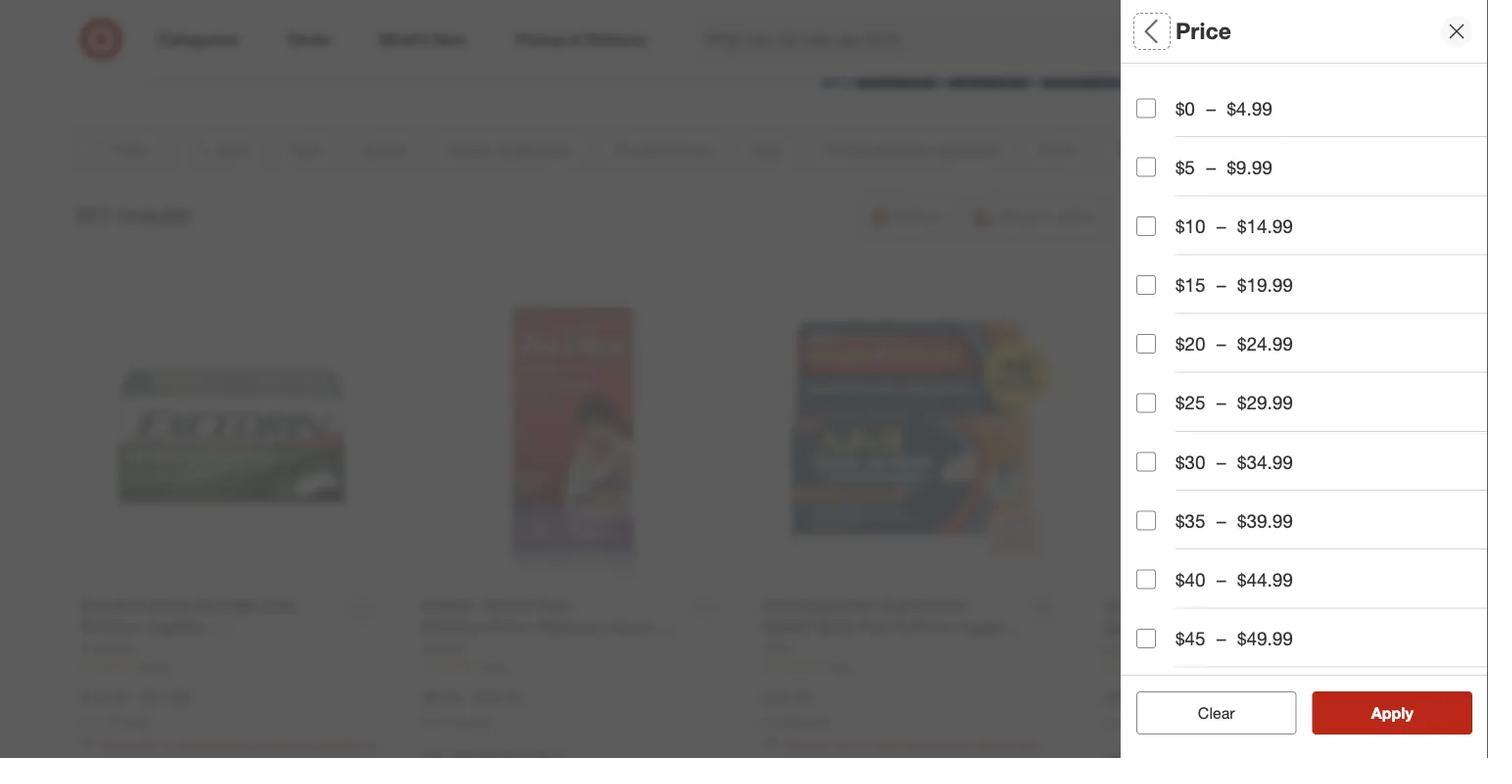 Task type: describe. For each thing, give the bounding box(es) containing it.
321 results
[[74, 201, 191, 228]]

$24.99
[[1237, 333, 1293, 355]]

$39.99
[[1237, 509, 1293, 532]]

all filters
[[1136, 17, 1231, 45]]

$40
[[1176, 568, 1205, 591]]

$5
[[1176, 156, 1195, 178]]

$30
[[1176, 450, 1205, 473]]

fpo/apo
[[1136, 568, 1221, 590]]

form
[[1212, 81, 1258, 103]]

1097
[[1165, 660, 1191, 675]]

price inside dialog
[[1176, 17, 1231, 45]]

at inside $8.49 at la sunset
[[1104, 715, 1114, 730]]

$12.39
[[763, 688, 810, 707]]

claims
[[1261, 419, 1322, 442]]

$8.59 - $12.19 at la sunset
[[422, 688, 522, 729]]

$45  –  $49.99 checkbox
[[1136, 629, 1156, 648]]

$10
[[1176, 215, 1205, 237]]

advertisement region
[[156, 0, 1332, 88]]

search button
[[1168, 18, 1215, 65]]

$21.99
[[143, 688, 190, 707]]

age
[[1136, 150, 1171, 172]]

1705
[[824, 659, 850, 674]]

$20
[[1176, 333, 1205, 355]]

$19.99
[[1237, 274, 1293, 296]]

$45
[[1176, 627, 1205, 650]]

$30  –  $34.99 checkbox
[[1136, 452, 1156, 472]]

sunset inside '$15.49 - $21.99 at la sunset'
[[112, 714, 149, 729]]

results for 321 results
[[118, 201, 191, 228]]

$8.49 at la sunset
[[1104, 689, 1172, 730]]

at inside '$15.49 - $21.99 at la sunset'
[[81, 714, 91, 729]]

apply
[[1371, 703, 1413, 722]]

$44.99
[[1237, 568, 1293, 591]]

guest rating button
[[1136, 479, 1488, 548]]

sustainability claims and certifications button
[[1136, 410, 1488, 479]]

$20  –  $24.99
[[1176, 333, 1293, 355]]

filters
[[1170, 17, 1231, 45]]

$5  –  $9.99 checkbox
[[1136, 157, 1156, 177]]

Include out of stock checkbox
[[1136, 635, 1156, 655]]

sustainability
[[1136, 419, 1256, 442]]

price dialog
[[1121, 0, 1488, 758]]

$15
[[1176, 274, 1205, 296]]

- for $15.49
[[133, 688, 139, 707]]

and
[[1327, 419, 1361, 442]]

$10  –  $14.99
[[1176, 215, 1293, 237]]

clear button
[[1136, 692, 1297, 735]]

$49.99
[[1237, 627, 1293, 650]]

1097 link
[[1104, 659, 1407, 676]]

product
[[1136, 81, 1207, 103]]

product form spray; stick; tablet
[[1136, 81, 1258, 123]]

primary
[[1136, 225, 1206, 247]]

at inside $8.59 - $12.19 at la sunset
[[422, 714, 432, 729]]

$0  –  $4.99
[[1176, 97, 1272, 120]]

$15.49 - $21.99 at la sunset
[[81, 688, 190, 729]]

- for $8.59
[[465, 688, 471, 707]]

$8.49
[[1104, 689, 1142, 708]]

la inside $12.39 at la sunset
[[776, 714, 791, 729]]

What can we help you find? suggestions appear below search field
[[694, 18, 1182, 61]]

clear for clear
[[1198, 703, 1235, 722]]

clear for clear all
[[1188, 703, 1225, 722]]

include
[[1176, 634, 1236, 656]]

$12.19
[[475, 688, 522, 707]]

primary active ingredient
[[1136, 225, 1361, 247]]

1587 link
[[422, 658, 724, 675]]

ingredient
[[1271, 225, 1361, 247]]

all filters dialog
[[1121, 0, 1488, 758]]

results for see results
[[1383, 703, 1434, 722]]

sunset inside $12.39 at la sunset
[[794, 714, 831, 729]]

$35  –  $39.99 checkbox
[[1136, 511, 1156, 531]]

la inside $8.59 - $12.19 at la sunset
[[436, 714, 450, 729]]

$25  –  $29.99
[[1176, 392, 1293, 414]]

see
[[1351, 703, 1379, 722]]

guest
[[1136, 499, 1189, 522]]

$15.49
[[81, 688, 128, 707]]

clear all button
[[1136, 692, 1297, 735]]

$25
[[1176, 392, 1205, 414]]

1587
[[483, 659, 509, 674]]

$35
[[1176, 509, 1205, 532]]



Task type: vqa. For each thing, say whether or not it's contained in the screenshot.
close for Wednesday
no



Task type: locate. For each thing, give the bounding box(es) containing it.
$40  –  $44.99
[[1176, 568, 1293, 591]]

stick;
[[1179, 106, 1214, 123]]

- inside '$15.49 - $21.99 at la sunset'
[[133, 688, 139, 707]]

$45  –  $49.99
[[1176, 627, 1293, 650]]

$10  –  $14.99 checkbox
[[1136, 216, 1156, 236]]

$12.39 at la sunset
[[763, 688, 831, 729]]

1 horizontal spatial results
[[1383, 703, 1434, 722]]

la down $12.39
[[776, 714, 791, 729]]

guest rating
[[1136, 499, 1252, 522]]

$14.99
[[1237, 215, 1293, 237]]

0 horizontal spatial -
[[133, 688, 139, 707]]

- right $15.49
[[133, 688, 139, 707]]

clear
[[1188, 703, 1225, 722], [1198, 703, 1235, 722]]

of
[[1274, 634, 1290, 656]]

at
[[81, 714, 91, 729], [422, 714, 432, 729], [763, 714, 773, 729], [1104, 715, 1114, 730]]

$29.99
[[1237, 392, 1293, 414]]

$30  –  $34.99
[[1176, 450, 1293, 473]]

adult
[[1136, 175, 1168, 192]]

$5  –  $9.99
[[1176, 156, 1272, 178]]

1 clear from the left
[[1188, 703, 1225, 722]]

fpo/apo button
[[1136, 548, 1488, 616]]

health facts button
[[1136, 342, 1488, 410]]

0 vertical spatial results
[[118, 201, 191, 228]]

$15  –  $19.99
[[1176, 274, 1293, 296]]

results inside button
[[1383, 703, 1434, 722]]

0 vertical spatial price
[[1176, 17, 1231, 45]]

la down $15.49
[[95, 714, 109, 729]]

1 vertical spatial price
[[1136, 294, 1182, 316]]

active
[[1211, 225, 1266, 247]]

- right $8.59
[[465, 688, 471, 707]]

$34.99
[[1237, 450, 1293, 473]]

age adult
[[1136, 150, 1171, 192]]

at down $12.39
[[763, 714, 773, 729]]

clear inside price dialog
[[1198, 703, 1235, 722]]

facts
[[1199, 362, 1247, 385]]

$0
[[1176, 97, 1195, 120]]

results
[[118, 201, 191, 228], [1383, 703, 1434, 722]]

$4.99
[[1227, 97, 1272, 120]]

sustainability claims and certifications
[[1136, 419, 1361, 465]]

3403
[[142, 659, 168, 674]]

price up $20  –  $24.99 option
[[1136, 294, 1182, 316]]

price inside button
[[1136, 294, 1182, 316]]

sunset down $12.19
[[453, 714, 490, 729]]

-
[[133, 688, 139, 707], [465, 688, 471, 707]]

2 - from the left
[[465, 688, 471, 707]]

spray;
[[1136, 106, 1176, 123]]

3403 link
[[81, 658, 383, 675]]

$15  –  $19.99 checkbox
[[1136, 275, 1156, 295]]

la down $8.59
[[436, 714, 450, 729]]

1 horizontal spatial -
[[465, 688, 471, 707]]

certifications
[[1136, 442, 1256, 465]]

la inside $8.49 at la sunset
[[1117, 715, 1132, 730]]

results right see
[[1383, 703, 1434, 722]]

all
[[1229, 703, 1245, 722]]

at inside $12.39 at la sunset
[[763, 714, 773, 729]]

$0  –  $4.99 checkbox
[[1136, 99, 1156, 118]]

health facts
[[1136, 362, 1247, 385]]

clear all
[[1188, 703, 1245, 722]]

sunset inside $8.49 at la sunset
[[1135, 715, 1172, 730]]

search
[[1168, 31, 1215, 51]]

tablet
[[1217, 106, 1254, 123]]

rating
[[1194, 499, 1252, 522]]

apply button
[[1312, 692, 1472, 735]]

health
[[1136, 362, 1194, 385]]

1 - from the left
[[133, 688, 139, 707]]

2 clear from the left
[[1198, 703, 1235, 722]]

sunset down $15.49
[[112, 714, 149, 729]]

1 vertical spatial results
[[1383, 703, 1434, 722]]

stock
[[1295, 634, 1340, 656]]

price button
[[1136, 273, 1488, 342]]

sunset down $8.49
[[1135, 715, 1172, 730]]

sunset inside $8.59 - $12.19 at la sunset
[[453, 714, 490, 729]]

all
[[1136, 17, 1163, 45]]

see results button
[[1312, 692, 1472, 735]]

$35  –  $39.99
[[1176, 509, 1293, 532]]

1705 link
[[763, 658, 1065, 675]]

321
[[74, 201, 112, 228]]

$20  –  $24.99 checkbox
[[1136, 334, 1156, 354]]

primary active ingredient button
[[1136, 205, 1488, 273]]

at down $8.49
[[1104, 715, 1114, 730]]

$40  –  $44.99 checkbox
[[1136, 570, 1156, 589]]

$25  –  $29.99 checkbox
[[1136, 393, 1156, 413]]

- inside $8.59 - $12.19 at la sunset
[[465, 688, 471, 707]]

see results
[[1351, 703, 1434, 722]]

0 horizontal spatial results
[[118, 201, 191, 228]]

results right 321
[[118, 201, 191, 228]]

at down $8.59
[[422, 714, 432, 729]]

la
[[95, 714, 109, 729], [436, 714, 450, 729], [776, 714, 791, 729], [1117, 715, 1132, 730]]

sunset down $12.39
[[794, 714, 831, 729]]

$8.59
[[422, 688, 460, 707]]

clear inside all filters dialog
[[1188, 703, 1225, 722]]

out
[[1242, 634, 1269, 656]]

at down $15.49
[[81, 714, 91, 729]]

la inside '$15.49 - $21.99 at la sunset'
[[95, 714, 109, 729]]

price
[[1176, 17, 1231, 45], [1136, 294, 1182, 316]]

$9.99
[[1227, 156, 1272, 178]]

la down $8.49
[[1117, 715, 1132, 730]]

price right all
[[1176, 17, 1231, 45]]

include out of stock
[[1176, 634, 1340, 656]]



